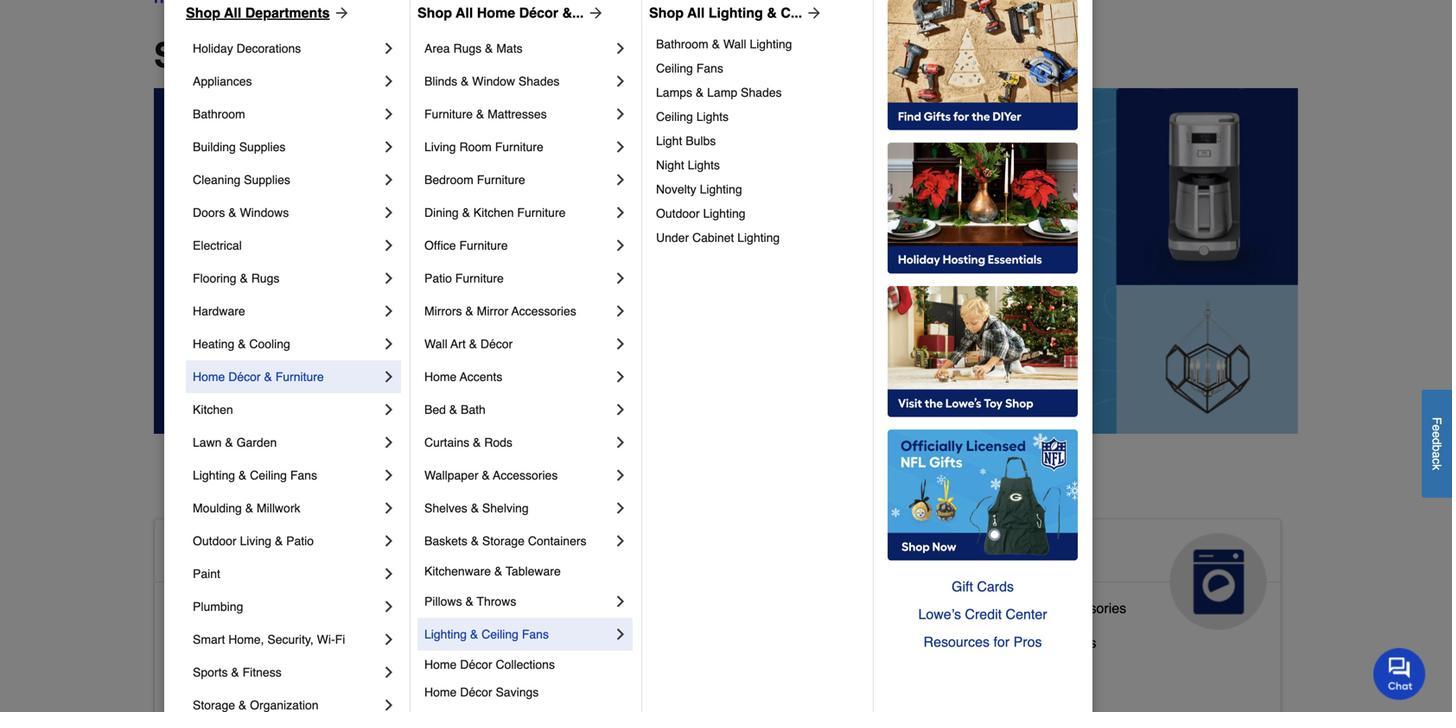 Task type: vqa. For each thing, say whether or not it's contained in the screenshot.
Beds,
yes



Task type: describe. For each thing, give the bounding box(es) containing it.
holiday decorations
[[193, 42, 301, 55]]

ceiling up home décor collections
[[482, 628, 519, 642]]

hardware link
[[193, 295, 380, 328]]

kitchenware & tableware link
[[425, 558, 629, 585]]

bathroom for bathroom & wall lighting
[[656, 37, 709, 51]]

home up bed
[[425, 370, 457, 384]]

heating & cooling link
[[193, 328, 380, 361]]

patio furniture link
[[425, 262, 612, 295]]

smart home, security, wi-fi
[[193, 633, 345, 647]]

shades for blinds & window shades
[[519, 74, 560, 88]]

décor for home décor & furniture
[[228, 370, 261, 384]]

b
[[1431, 445, 1444, 452]]

home décor & furniture
[[193, 370, 324, 384]]

& up the moulding & millwork
[[239, 469, 247, 482]]

kitchenware & tableware
[[425, 565, 561, 578]]

shades for lamps & lamp shades
[[741, 86, 782, 99]]

1 e from the top
[[1431, 425, 1444, 431]]

kitchenware
[[425, 565, 491, 578]]

furniture down the blinds
[[425, 107, 473, 121]]

chevron right image for blinds & window shades "link"
[[612, 73, 629, 90]]

livestock supplies
[[554, 628, 668, 644]]

lighting down 'pillows'
[[425, 628, 467, 642]]

sports
[[193, 666, 228, 680]]

pet inside the animal & pet care
[[666, 540, 703, 568]]

bath
[[461, 403, 486, 417]]

furniture right houses,
[[685, 663, 741, 679]]

area
[[425, 42, 450, 55]]

light bulbs
[[656, 134, 716, 148]]

& left 'millwork' on the bottom left
[[245, 501, 253, 515]]

cleaning supplies link
[[193, 163, 380, 196]]

& right flooring on the top of the page
[[240, 271, 248, 285]]

center
[[1006, 607, 1048, 623]]

bathroom link
[[193, 98, 380, 131]]

home up 'home décor savings'
[[425, 658, 457, 672]]

fi
[[335, 633, 345, 647]]

chevron right image for heating & cooling
[[380, 335, 398, 353]]

shelves & shelving link
[[425, 492, 612, 525]]

all for shop all departments
[[224, 5, 241, 21]]

accessible for accessible entry & home
[[169, 670, 235, 686]]

chat invite button image
[[1374, 648, 1427, 700]]

1 horizontal spatial kitchen
[[474, 206, 514, 220]]

chevron right image for sports & fitness link
[[380, 664, 398, 681]]

chevron right image for patio furniture
[[612, 270, 629, 287]]

home down security,
[[288, 670, 325, 686]]

& inside the animal & pet care
[[641, 540, 659, 568]]

chevron right image for office furniture link
[[612, 237, 629, 254]]

c...
[[781, 5, 803, 21]]

arrow right image for shop all lighting & c...
[[803, 4, 823, 22]]

home décor collections link
[[425, 651, 629, 679]]

gift cards
[[952, 579, 1014, 595]]

ceiling up 'millwork' on the bottom left
[[250, 469, 287, 482]]

collections
[[496, 658, 555, 672]]

chevron right image for holiday decorations link
[[380, 40, 398, 57]]

accessories for appliance parts & accessories
[[1053, 600, 1127, 616]]

electrical
[[193, 239, 242, 252]]

home décor savings
[[425, 686, 539, 699]]

area rugs & mats link
[[425, 32, 612, 65]]

chevron right image for baskets & storage containers link
[[612, 533, 629, 550]]

office furniture link
[[425, 229, 612, 262]]

paint link
[[193, 558, 380, 591]]

& right the blinds
[[461, 74, 469, 88]]

cabinet
[[693, 231, 734, 245]]

living inside outdoor living & patio link
[[240, 534, 272, 548]]

chevron right image for paint
[[380, 565, 398, 583]]

home accents link
[[425, 361, 612, 393]]

parts
[[1004, 600, 1036, 616]]

bed & bath link
[[425, 393, 612, 426]]

lighting up ceiling fans link
[[750, 37, 792, 51]]

fans for lighting & ceiling fans link to the left
[[290, 469, 317, 482]]

blinds
[[425, 74, 458, 88]]

containers
[[528, 534, 587, 548]]

home down home décor collections
[[425, 686, 457, 699]]

furniture up "mirror"
[[455, 271, 504, 285]]

appliance parts & accessories link
[[939, 597, 1127, 631]]

smart home, security, wi-fi link
[[193, 623, 380, 656]]

& left "mirror"
[[466, 304, 474, 318]]

& left c...
[[767, 5, 777, 21]]

novelty lighting
[[656, 182, 742, 196]]

supplies for building supplies
[[239, 140, 286, 154]]

windows
[[240, 206, 289, 220]]

office
[[425, 239, 456, 252]]

moulding & millwork
[[193, 501, 300, 515]]

1 horizontal spatial appliances
[[939, 540, 1068, 568]]

chevron right image for lighting & ceiling fans link to the left
[[380, 467, 398, 484]]

accessible home image
[[400, 533, 497, 630]]

flooring
[[193, 271, 237, 285]]

beds,
[[578, 663, 614, 679]]

officially licensed n f l gifts. shop now. image
[[888, 430, 1078, 561]]

gift
[[952, 579, 973, 595]]

resources for pros
[[924, 634, 1042, 650]]

bed & bath
[[425, 403, 486, 417]]

chevron right image for smart home, security, wi-fi link
[[380, 631, 398, 648]]

furniture inside "link"
[[477, 173, 525, 187]]

visit the lowe's toy shop. image
[[888, 286, 1078, 418]]

& right dining on the top left of page
[[462, 206, 470, 220]]

pet beds, houses, & furniture
[[554, 663, 741, 679]]

light
[[656, 134, 683, 148]]

mattresses
[[488, 107, 547, 121]]

fitness
[[243, 666, 282, 680]]

dining & kitchen furniture
[[425, 206, 566, 220]]

paint
[[193, 567, 220, 581]]

sports & fitness
[[193, 666, 282, 680]]

shop all home décor &...
[[418, 5, 584, 21]]

& down 'millwork' on the bottom left
[[275, 534, 283, 548]]

& right art
[[469, 337, 477, 351]]

0 horizontal spatial patio
[[286, 534, 314, 548]]

chevron right image for bathroom
[[380, 105, 398, 123]]

ceiling up lamps
[[656, 61, 693, 75]]

furniture down dining & kitchen furniture
[[460, 239, 508, 252]]

cards
[[977, 579, 1014, 595]]

wall art & décor link
[[425, 328, 612, 361]]

& right shelves
[[471, 501, 479, 515]]

living room furniture link
[[425, 131, 612, 163]]

1 horizontal spatial lighting & ceiling fans link
[[425, 618, 612, 651]]

& up shelves & shelving
[[482, 469, 490, 482]]

1 vertical spatial lighting & ceiling fans
[[425, 628, 549, 642]]

chevron right image for flooring & rugs link at the top left
[[380, 270, 398, 287]]

building
[[193, 140, 236, 154]]

wi-
[[317, 633, 335, 647]]

wall art & décor
[[425, 337, 513, 351]]

shop all home décor &... link
[[418, 3, 605, 23]]

ceiling lights
[[656, 110, 729, 124]]

moulding & millwork link
[[193, 492, 380, 525]]

home down the heating
[[193, 370, 225, 384]]

lamps & lamp shades
[[656, 86, 782, 99]]

all for shop all home décor &...
[[456, 5, 473, 21]]

& down the pillows & throws
[[470, 628, 478, 642]]

all for shop all lighting & c...
[[688, 5, 705, 21]]

ceiling down lamps
[[656, 110, 693, 124]]

bedroom inside "link"
[[425, 173, 474, 187]]

chevron right image for curtains & rods
[[612, 434, 629, 451]]

wine
[[1015, 635, 1047, 651]]

& right bed
[[449, 403, 458, 417]]

0 vertical spatial patio
[[425, 271, 452, 285]]

2 horizontal spatial fans
[[697, 61, 724, 75]]

lawn
[[193, 436, 222, 450]]

outdoor lighting link
[[656, 201, 861, 226]]

lighting up moulding
[[193, 469, 235, 482]]

shop all lighting & c... link
[[649, 3, 823, 23]]

0 vertical spatial rugs
[[453, 42, 482, 55]]

accessible for accessible home
[[169, 540, 295, 568]]

heating
[[193, 337, 235, 351]]

night lights
[[656, 158, 720, 172]]

chevron right image for wall art & décor
[[612, 335, 629, 353]]

chevron right image for home décor & furniture link
[[380, 368, 398, 386]]

& down cooling
[[264, 370, 272, 384]]

furniture down furniture & mattresses link
[[495, 140, 544, 154]]

chevron right image for moulding & millwork link
[[380, 500, 398, 517]]

shop for shop all departments
[[186, 5, 220, 21]]

lowe's credit center
[[919, 607, 1048, 623]]

curtains & rods
[[425, 436, 513, 450]]

curtains & rods link
[[425, 426, 612, 459]]

holiday hosting essentials. image
[[888, 143, 1078, 274]]

c
[[1431, 458, 1444, 464]]

& right parts
[[1040, 600, 1049, 616]]

& down "accessible bedroom" link
[[231, 666, 239, 680]]

office furniture
[[425, 239, 508, 252]]

night lights link
[[656, 153, 861, 177]]

& left storage
[[471, 534, 479, 548]]

outdoor for outdoor lighting
[[656, 207, 700, 220]]

furniture up office furniture link
[[517, 206, 566, 220]]

chevron right image for bed & bath
[[612, 401, 629, 418]]

accessories for mirrors & mirror accessories
[[512, 304, 577, 318]]

holiday
[[193, 42, 233, 55]]

smart
[[193, 633, 225, 647]]

lights for night lights
[[688, 158, 720, 172]]

chevron right image for doors & windows link
[[380, 204, 398, 221]]

arrow right image for shop all home décor &...
[[584, 4, 605, 22]]

enjoy savings year-round. no matter what you're shopping for, find what you need at a great price. image
[[154, 88, 1299, 434]]

0 vertical spatial appliances
[[193, 74, 252, 88]]

millwork
[[257, 501, 300, 515]]

mirrors & mirror accessories
[[425, 304, 577, 318]]

lowe's
[[919, 607, 961, 623]]

chevron right image for cleaning supplies
[[380, 171, 398, 188]]

chevron right image for plumbing link
[[380, 598, 398, 616]]

1 horizontal spatial wall
[[724, 37, 747, 51]]

find gifts for the diyer. image
[[888, 0, 1078, 131]]

1 horizontal spatial appliances link
[[925, 520, 1281, 630]]

doors & windows
[[193, 206, 289, 220]]

shop all departments link
[[186, 3, 351, 23]]

& left pros
[[1002, 635, 1011, 651]]



Task type: locate. For each thing, give the bounding box(es) containing it.
mats
[[497, 42, 523, 55]]

baskets
[[425, 534, 468, 548]]

chevron right image for outdoor living & patio
[[380, 533, 398, 550]]

accessories inside mirrors & mirror accessories link
[[512, 304, 577, 318]]

0 horizontal spatial outdoor
[[193, 534, 237, 548]]

lighting up outdoor lighting
[[700, 182, 742, 196]]

novelty lighting link
[[656, 177, 861, 201]]

flooring & rugs
[[193, 271, 280, 285]]

furniture down heating & cooling link
[[276, 370, 324, 384]]

living down the moulding & millwork
[[240, 534, 272, 548]]

wall left art
[[425, 337, 448, 351]]

& up the "throws"
[[495, 565, 503, 578]]

lights
[[697, 110, 729, 124], [688, 158, 720, 172]]

under
[[656, 231, 689, 245]]

shelving
[[482, 501, 529, 515]]

bathroom up building
[[193, 107, 245, 121]]

furniture up dining & kitchen furniture
[[477, 173, 525, 187]]

home up mats
[[477, 5, 515, 21]]

1 vertical spatial accessories
[[493, 469, 558, 482]]

shades up "ceiling lights" link
[[741, 86, 782, 99]]

lawn & garden link
[[193, 426, 380, 459]]

shades down area rugs & mats link
[[519, 74, 560, 88]]

décor up 'home décor savings'
[[460, 658, 492, 672]]

& right entry in the bottom of the page
[[275, 670, 284, 686]]

1 horizontal spatial rugs
[[453, 42, 482, 55]]

chevron right image for mirrors & mirror accessories link
[[612, 303, 629, 320]]

1 accessible from the top
[[169, 540, 295, 568]]

accessible up sports
[[169, 635, 235, 651]]

all inside "shop all departments" link
[[224, 5, 241, 21]]

arrow right image for shop all departments
[[330, 4, 351, 22]]

chevron right image for living room furniture
[[612, 138, 629, 156]]

1 horizontal spatial living
[[425, 140, 456, 154]]

lighting up bathroom & wall lighting at the top of page
[[709, 5, 763, 21]]

area rugs & mats
[[425, 42, 523, 55]]

arrow right image inside shop all home décor &... link
[[584, 4, 605, 22]]

blinds & window shades
[[425, 74, 560, 88]]

chevron right image
[[612, 40, 629, 57], [380, 73, 398, 90], [380, 105, 398, 123], [612, 105, 629, 123], [380, 138, 398, 156], [612, 138, 629, 156], [380, 171, 398, 188], [380, 237, 398, 254], [612, 270, 629, 287], [380, 335, 398, 353], [612, 335, 629, 353], [380, 401, 398, 418], [612, 401, 629, 418], [612, 434, 629, 451], [612, 467, 629, 484], [380, 533, 398, 550], [380, 565, 398, 583]]

0 vertical spatial appliances link
[[193, 65, 380, 98]]

1 vertical spatial bedroom
[[239, 635, 295, 651]]

0 vertical spatial living
[[425, 140, 456, 154]]

appliances image
[[1171, 533, 1267, 630]]

lighting & ceiling fans down "garden"
[[193, 469, 317, 482]]

mirror
[[477, 304, 509, 318]]

0 horizontal spatial fans
[[290, 469, 317, 482]]

wall
[[724, 37, 747, 51], [425, 337, 448, 351]]

shop inside shop all lighting & c... link
[[649, 5, 684, 21]]

savings
[[496, 686, 539, 699]]

1 vertical spatial rugs
[[251, 271, 280, 285]]

supplies up houses,
[[615, 628, 668, 644]]

& left the lamp
[[696, 86, 704, 99]]

animal & pet care image
[[785, 533, 882, 630]]

wall down shop all lighting & c... link
[[724, 37, 747, 51]]

e up b
[[1431, 431, 1444, 438]]

chevron right image for kitchen
[[380, 401, 398, 418]]

2 vertical spatial accessories
[[1053, 600, 1127, 616]]

1 vertical spatial fans
[[290, 469, 317, 482]]

0 vertical spatial bathroom
[[656, 37, 709, 51]]

1 shop from the left
[[186, 5, 220, 21]]

1 vertical spatial lights
[[688, 158, 720, 172]]

0 horizontal spatial appliances link
[[193, 65, 380, 98]]

bedroom up fitness
[[239, 635, 295, 651]]

shop for shop all home décor &...
[[418, 5, 452, 21]]

building supplies
[[193, 140, 286, 154]]

shop for shop all lighting & c...
[[649, 5, 684, 21]]

0 vertical spatial lights
[[697, 110, 729, 124]]

0 vertical spatial outdoor
[[656, 207, 700, 220]]

chevron right image for dining & kitchen furniture link
[[612, 204, 629, 221]]

flooring & rugs link
[[193, 262, 380, 295]]

all
[[224, 5, 241, 21], [456, 5, 473, 21], [688, 5, 705, 21], [249, 35, 293, 75]]

1 horizontal spatial outdoor
[[656, 207, 700, 220]]

& left cooling
[[238, 337, 246, 351]]

chevron right image for bedroom furniture "link"
[[612, 171, 629, 188]]

fans up home décor collections link
[[522, 628, 549, 642]]

art
[[451, 337, 466, 351]]

chevron right image for home accents link
[[612, 368, 629, 386]]

all inside shop all lighting & c... link
[[688, 5, 705, 21]]

appliances link down decorations
[[193, 65, 380, 98]]

décor
[[519, 5, 559, 21], [481, 337, 513, 351], [228, 370, 261, 384], [460, 658, 492, 672], [460, 686, 492, 699]]

0 horizontal spatial lighting & ceiling fans link
[[193, 459, 380, 492]]

3 arrow right image from the left
[[803, 4, 823, 22]]

accessories down patio furniture link
[[512, 304, 577, 318]]

0 vertical spatial lighting & ceiling fans
[[193, 469, 317, 482]]

chevron right image for building supplies
[[380, 138, 398, 156]]

&...
[[562, 5, 584, 21]]

beverage & wine chillers link
[[939, 631, 1097, 666]]

1 arrow right image from the left
[[330, 4, 351, 22]]

1 horizontal spatial arrow right image
[[584, 4, 605, 22]]

arrow right image inside "shop all departments" link
[[330, 4, 351, 22]]

& right doors
[[228, 206, 237, 220]]

kitchen down the bedroom furniture
[[474, 206, 514, 220]]

chillers
[[1051, 635, 1097, 651]]

supplies
[[239, 140, 286, 154], [244, 173, 290, 187], [615, 628, 668, 644]]

supplies for cleaning supplies
[[244, 173, 290, 187]]

bathroom up ceiling fans
[[656, 37, 709, 51]]

& right lawn
[[225, 436, 233, 450]]

departments for shop all departments
[[302, 35, 514, 75]]

home accents
[[425, 370, 503, 384]]

blinds & window shades link
[[425, 65, 612, 98]]

pillows & throws
[[425, 595, 516, 609]]

under cabinet lighting
[[656, 231, 780, 245]]

bathroom up smart home, security, wi-fi
[[239, 600, 299, 616]]

4 accessible from the top
[[169, 670, 235, 686]]

arrow right image up shop all departments
[[330, 4, 351, 22]]

all up holiday decorations
[[224, 5, 241, 21]]

all up area rugs & mats
[[456, 5, 473, 21]]

shop inside shop all home décor &... link
[[418, 5, 452, 21]]

accessible for accessible bathroom
[[169, 600, 235, 616]]

accessible bathroom link
[[169, 597, 299, 631]]

décor down home décor collections
[[460, 686, 492, 699]]

lights inside night lights link
[[688, 158, 720, 172]]

accessible down moulding
[[169, 540, 295, 568]]

supplies up 'windows' on the top of page
[[244, 173, 290, 187]]

rugs
[[453, 42, 482, 55], [251, 271, 280, 285]]

supplies for livestock supplies
[[615, 628, 668, 644]]

patio
[[425, 271, 452, 285], [286, 534, 314, 548]]

chevron right image for lighting & ceiling fans link to the right
[[612, 626, 629, 643]]

arrow right image up area rugs & mats link
[[584, 4, 605, 22]]

room
[[460, 140, 492, 154]]

storage
[[482, 534, 525, 548]]

home décor collections
[[425, 658, 555, 672]]

living left room
[[425, 140, 456, 154]]

chevron right image
[[380, 40, 398, 57], [612, 73, 629, 90], [612, 171, 629, 188], [380, 204, 398, 221], [612, 204, 629, 221], [612, 237, 629, 254], [380, 270, 398, 287], [380, 303, 398, 320], [612, 303, 629, 320], [380, 368, 398, 386], [612, 368, 629, 386], [380, 434, 398, 451], [380, 467, 398, 484], [380, 500, 398, 517], [612, 500, 629, 517], [612, 533, 629, 550], [612, 593, 629, 610], [380, 598, 398, 616], [612, 626, 629, 643], [380, 631, 398, 648], [380, 664, 398, 681], [380, 697, 398, 712]]

kitchen up lawn
[[193, 403, 233, 417]]

appliance parts & accessories
[[939, 600, 1127, 616]]

1 vertical spatial bathroom
[[193, 107, 245, 121]]

arrow right image inside shop all lighting & c... link
[[803, 4, 823, 22]]

0 vertical spatial supplies
[[239, 140, 286, 154]]

&
[[767, 5, 777, 21], [712, 37, 720, 51], [485, 42, 493, 55], [461, 74, 469, 88], [696, 86, 704, 99], [476, 107, 484, 121], [228, 206, 237, 220], [462, 206, 470, 220], [240, 271, 248, 285], [466, 304, 474, 318], [238, 337, 246, 351], [469, 337, 477, 351], [264, 370, 272, 384], [449, 403, 458, 417], [225, 436, 233, 450], [473, 436, 481, 450], [239, 469, 247, 482], [482, 469, 490, 482], [245, 501, 253, 515], [471, 501, 479, 515], [275, 534, 283, 548], [471, 534, 479, 548], [641, 540, 659, 568], [495, 565, 503, 578], [466, 595, 474, 609], [1040, 600, 1049, 616], [470, 628, 478, 642], [1002, 635, 1011, 651], [672, 663, 682, 679], [231, 666, 239, 680], [275, 670, 284, 686]]

1 horizontal spatial bedroom
[[425, 173, 474, 187]]

bedroom furniture link
[[425, 163, 612, 196]]

2 vertical spatial supplies
[[615, 628, 668, 644]]

0 horizontal spatial bedroom
[[239, 635, 295, 651]]

curtains
[[425, 436, 470, 450]]

1 vertical spatial wall
[[425, 337, 448, 351]]

2 vertical spatial bathroom
[[239, 600, 299, 616]]

resources for pros link
[[888, 629, 1078, 656]]

shelves
[[425, 501, 468, 515]]

beverage & wine chillers
[[939, 635, 1097, 651]]

accessible bedroom
[[169, 635, 295, 651]]

1 horizontal spatial shop
[[418, 5, 452, 21]]

lights for ceiling lights
[[697, 110, 729, 124]]

bedroom
[[425, 173, 474, 187], [239, 635, 295, 651]]

k
[[1431, 464, 1444, 470]]

care
[[554, 568, 608, 596]]

1 vertical spatial kitchen
[[193, 403, 233, 417]]

décor down mirrors & mirror accessories on the left
[[481, 337, 513, 351]]

doors & windows link
[[193, 196, 380, 229]]

2 accessible from the top
[[169, 600, 235, 616]]

& up living room furniture at top left
[[476, 107, 484, 121]]

1 vertical spatial appliances
[[939, 540, 1068, 568]]

living inside living room furniture link
[[425, 140, 456, 154]]

1 horizontal spatial patio
[[425, 271, 452, 285]]

1 horizontal spatial pet
[[666, 540, 703, 568]]

a
[[1431, 452, 1444, 458]]

bulbs
[[686, 134, 716, 148]]

chevron right image for furniture & mattresses
[[612, 105, 629, 123]]

décor for home décor savings
[[460, 686, 492, 699]]

chevron right image for area rugs & mats
[[612, 40, 629, 57]]

building supplies link
[[193, 131, 380, 163]]

appliances up cards
[[939, 540, 1068, 568]]

chevron right image for appliances
[[380, 73, 398, 90]]

bedroom up dining on the top left of page
[[425, 173, 474, 187]]

shelves & shelving
[[425, 501, 529, 515]]

1 horizontal spatial shades
[[741, 86, 782, 99]]

shop up ceiling fans
[[649, 5, 684, 21]]

0 horizontal spatial shop
[[186, 5, 220, 21]]

mirrors
[[425, 304, 462, 318]]

accessible down smart
[[169, 670, 235, 686]]

0 horizontal spatial shades
[[519, 74, 560, 88]]

0 horizontal spatial living
[[240, 534, 272, 548]]

0 horizontal spatial pet
[[554, 663, 575, 679]]

chevron right image for "shelves & shelving" "link"
[[612, 500, 629, 517]]

1 vertical spatial supplies
[[244, 173, 290, 187]]

0 horizontal spatial arrow right image
[[330, 4, 351, 22]]

pros
[[1014, 634, 1042, 650]]

1 vertical spatial departments
[[302, 35, 514, 75]]

accessible home
[[169, 540, 369, 568]]

décor left the &...
[[519, 5, 559, 21]]

shop up area
[[418, 5, 452, 21]]

appliances link up "chillers"
[[925, 520, 1281, 630]]

& right houses,
[[672, 663, 682, 679]]

2 horizontal spatial arrow right image
[[803, 4, 823, 22]]

2 shop from the left
[[418, 5, 452, 21]]

supplies up cleaning supplies
[[239, 140, 286, 154]]

0 vertical spatial bedroom
[[425, 173, 474, 187]]

2 e from the top
[[1431, 431, 1444, 438]]

1 vertical spatial lighting & ceiling fans link
[[425, 618, 612, 651]]

accessories up "shelves & shelving" "link"
[[493, 469, 558, 482]]

shades inside "link"
[[519, 74, 560, 88]]

0 vertical spatial kitchen
[[474, 206, 514, 220]]

lights inside "ceiling lights" link
[[697, 110, 729, 124]]

chevron right image for wallpaper & accessories
[[612, 467, 629, 484]]

2 vertical spatial fans
[[522, 628, 549, 642]]

0 vertical spatial departments
[[245, 5, 330, 21]]

& left rods
[[473, 436, 481, 450]]

departments for shop all departments
[[245, 5, 330, 21]]

1 vertical spatial pet
[[554, 663, 575, 679]]

1 horizontal spatial lighting & ceiling fans
[[425, 628, 549, 642]]

home
[[477, 5, 515, 21], [193, 370, 225, 384], [425, 370, 457, 384], [302, 540, 369, 568], [425, 658, 457, 672], [288, 670, 325, 686], [425, 686, 457, 699]]

home down moulding & millwork link
[[302, 540, 369, 568]]

accessible for accessible bedroom
[[169, 635, 235, 651]]

lighting & ceiling fans up home décor collections
[[425, 628, 549, 642]]

all for shop all departments
[[249, 35, 293, 75]]

animal & pet care
[[554, 540, 703, 596]]

livestock
[[554, 628, 612, 644]]

1 horizontal spatial fans
[[522, 628, 549, 642]]

appliances link
[[193, 65, 380, 98], [925, 520, 1281, 630]]

chevron right image for the hardware link at the left top
[[380, 303, 398, 320]]

& right animal
[[641, 540, 659, 568]]

0 horizontal spatial appliances
[[193, 74, 252, 88]]

home décor & furniture link
[[193, 361, 380, 393]]

garden
[[237, 436, 277, 450]]

outdoor down 'novelty'
[[656, 207, 700, 220]]

supplies inside "link"
[[244, 173, 290, 187]]

chevron right image for lawn & garden link
[[380, 434, 398, 451]]

shop all lighting & c...
[[649, 5, 803, 21]]

e
[[1431, 425, 1444, 431], [1431, 431, 1444, 438]]

3 accessible from the top
[[169, 635, 235, 651]]

throws
[[477, 595, 516, 609]]

accessories inside the wallpaper & accessories link
[[493, 469, 558, 482]]

2 horizontal spatial shop
[[649, 5, 684, 21]]

accessible entry & home link
[[169, 666, 325, 700]]

0 horizontal spatial rugs
[[251, 271, 280, 285]]

0 vertical spatial wall
[[724, 37, 747, 51]]

3 shop from the left
[[649, 5, 684, 21]]

1 vertical spatial living
[[240, 534, 272, 548]]

furniture & mattresses link
[[425, 98, 612, 131]]

bathroom for bathroom
[[193, 107, 245, 121]]

décor down heating & cooling
[[228, 370, 261, 384]]

lighting down outdoor lighting link at top
[[738, 231, 780, 245]]

fans up moulding & millwork link
[[290, 469, 317, 482]]

for
[[994, 634, 1010, 650]]

window
[[472, 74, 515, 88]]

1 vertical spatial outdoor
[[193, 534, 237, 548]]

lighting up under cabinet lighting
[[703, 207, 746, 220]]

all inside shop all home décor &... link
[[456, 5, 473, 21]]

chevron right image for electrical
[[380, 237, 398, 254]]

arrow right image
[[330, 4, 351, 22], [584, 4, 605, 22], [803, 4, 823, 22]]

lighting
[[709, 5, 763, 21], [750, 37, 792, 51], [700, 182, 742, 196], [703, 207, 746, 220], [738, 231, 780, 245], [193, 469, 235, 482], [425, 628, 467, 642]]

0 horizontal spatial kitchen
[[193, 403, 233, 417]]

f e e d b a c k button
[[1422, 390, 1453, 498]]

kitchen
[[474, 206, 514, 220], [193, 403, 233, 417]]

1 vertical spatial patio
[[286, 534, 314, 548]]

shop inside "shop all departments" link
[[186, 5, 220, 21]]

& down shop all lighting & c...
[[712, 37, 720, 51]]

2 arrow right image from the left
[[584, 4, 605, 22]]

fans up the lamps & lamp shades
[[697, 61, 724, 75]]

outdoor lighting
[[656, 207, 746, 220]]

lowe's credit center link
[[888, 601, 1078, 629]]

all down "shop all departments" link
[[249, 35, 293, 75]]

0 vertical spatial accessories
[[512, 304, 577, 318]]

wallpaper & accessories link
[[425, 459, 612, 492]]

décor for home décor collections
[[460, 658, 492, 672]]

accessories up "chillers"
[[1053, 600, 1127, 616]]

chevron right image for pillows & throws link
[[612, 593, 629, 610]]

0 vertical spatial lighting & ceiling fans link
[[193, 459, 380, 492]]

lights down the lamps & lamp shades
[[697, 110, 729, 124]]

accessories inside appliance parts & accessories link
[[1053, 600, 1127, 616]]

f
[[1431, 417, 1444, 425]]

pet inside pet beds, houses, & furniture link
[[554, 663, 575, 679]]

0 horizontal spatial wall
[[425, 337, 448, 351]]

rugs up the hardware link at the left top
[[251, 271, 280, 285]]

outdoor
[[656, 207, 700, 220], [193, 534, 237, 548]]

& right 'pillows'
[[466, 595, 474, 609]]

shop
[[154, 35, 240, 75]]

lawn & garden
[[193, 436, 277, 450]]

lighting & ceiling fans link up 'millwork' on the bottom left
[[193, 459, 380, 492]]

& left mats
[[485, 42, 493, 55]]

outdoor for outdoor living & patio
[[193, 534, 237, 548]]

e up d
[[1431, 425, 1444, 431]]

patio down moulding & millwork link
[[286, 534, 314, 548]]

0 horizontal spatial lighting & ceiling fans
[[193, 469, 317, 482]]

fans for lighting & ceiling fans link to the right
[[522, 628, 549, 642]]

0 vertical spatial fans
[[697, 61, 724, 75]]

1 vertical spatial appliances link
[[925, 520, 1281, 630]]

novelty
[[656, 182, 697, 196]]

all up bathroom & wall lighting at the top of page
[[688, 5, 705, 21]]

bathroom & wall lighting
[[656, 37, 792, 51]]

shop up holiday
[[186, 5, 220, 21]]

0 vertical spatial pet
[[666, 540, 703, 568]]



